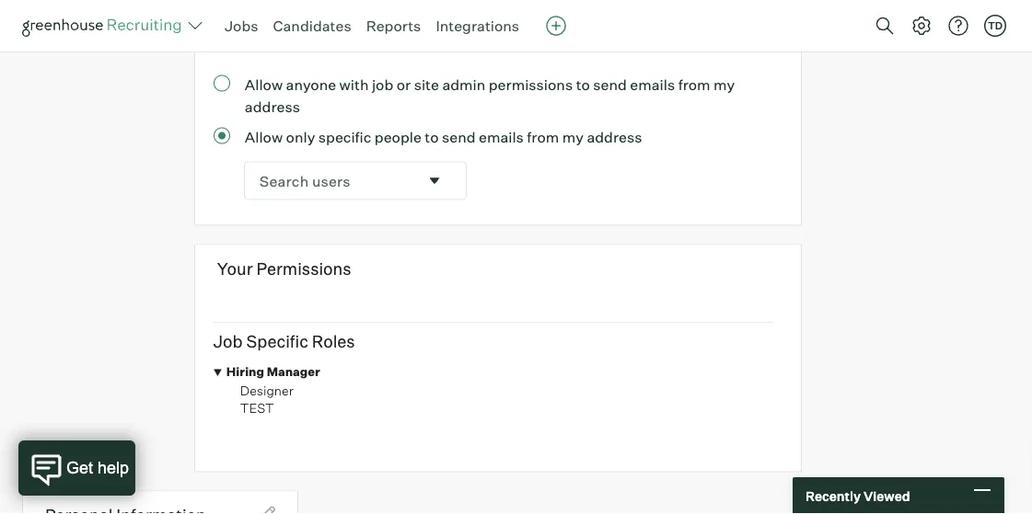 Task type: describe. For each thing, give the bounding box(es) containing it.
or
[[397, 75, 411, 94]]

1 horizontal spatial address
[[587, 128, 642, 146]]

send inside allow anyone with job or site admin permissions to send emails from my address
[[593, 75, 627, 94]]

td button
[[985, 15, 1007, 37]]

manager
[[267, 365, 320, 380]]

test
[[240, 400, 274, 417]]

allow anyone with job or site admin permissions to send emails from my address
[[245, 75, 735, 116]]

0 horizontal spatial emails
[[479, 128, 524, 146]]

admin
[[442, 75, 486, 94]]

search image
[[874, 15, 896, 37]]

edit image
[[259, 507, 275, 515]]

job
[[372, 75, 394, 94]]

1 vertical spatial from
[[527, 128, 559, 146]]

reports link
[[366, 17, 421, 35]]

address inside allow anyone with job or site admin permissions to send emails from my address
[[245, 97, 300, 116]]

candidates
[[273, 17, 351, 35]]

specific
[[246, 331, 308, 352]]

only
[[286, 128, 315, 146]]

with
[[339, 75, 369, 94]]

recently
[[806, 488, 861, 504]]

job
[[214, 331, 243, 352]]

integrations
[[436, 17, 520, 35]]

to inside allow anyone with job or site admin permissions to send emails from my address
[[576, 75, 590, 94]]

1 vertical spatial to
[[425, 128, 439, 146]]

people
[[375, 128, 422, 146]]

hiring
[[226, 365, 264, 380]]

recently viewed
[[806, 488, 910, 504]]

emails inside allow anyone with job or site admin permissions to send emails from my address
[[630, 75, 675, 94]]

from inside allow anyone with job or site admin permissions to send emails from my address
[[678, 75, 711, 94]]

designer
[[240, 382, 294, 399]]

reports
[[366, 17, 421, 35]]

allow only specific people to send emails from my address
[[245, 128, 642, 146]]

site
[[414, 75, 439, 94]]

allow for allow anyone with job or site admin permissions to send emails from my address
[[245, 75, 283, 94]]

specific
[[318, 128, 372, 146]]

1 vertical spatial send
[[442, 128, 476, 146]]

toggle flyout image
[[425, 172, 444, 190]]

jobs
[[225, 17, 258, 35]]

my inside allow anyone with job or site admin permissions to send emails from my address
[[714, 75, 735, 94]]



Task type: vqa. For each thing, say whether or not it's contained in the screenshot.
and inside the button
no



Task type: locate. For each thing, give the bounding box(es) containing it.
send up 'toggle flyout' icon on the left top of the page
[[442, 128, 476, 146]]

integrations link
[[436, 17, 520, 35]]

0 horizontal spatial from
[[527, 128, 559, 146]]

anyone
[[286, 75, 336, 94]]

your permissions
[[217, 259, 351, 280]]

1 vertical spatial my
[[563, 128, 584, 146]]

roles
[[312, 331, 355, 352]]

0 horizontal spatial address
[[245, 97, 300, 116]]

1 horizontal spatial to
[[576, 75, 590, 94]]

permissions
[[489, 75, 573, 94]]

jobs link
[[225, 17, 258, 35]]

permissions
[[264, 18, 359, 39], [257, 259, 351, 280]]

allow for allow only specific people to send emails from my address
[[245, 128, 283, 146]]

1 vertical spatial address
[[587, 128, 642, 146]]

allow inside allow anyone with job or site admin permissions to send emails from my address
[[245, 75, 283, 94]]

to
[[576, 75, 590, 94], [425, 128, 439, 146]]

2 allow from the top
[[245, 128, 283, 146]]

1 allow from the top
[[245, 75, 283, 94]]

job specific roles
[[214, 331, 355, 352]]

candidates link
[[273, 17, 351, 35]]

permissions for your permissions
[[257, 259, 351, 280]]

0 vertical spatial to
[[576, 75, 590, 94]]

email
[[217, 18, 261, 39]]

0 vertical spatial permissions
[[264, 18, 359, 39]]

None field
[[245, 163, 466, 199]]

1 horizontal spatial my
[[714, 75, 735, 94]]

0 vertical spatial send
[[593, 75, 627, 94]]

1 vertical spatial permissions
[[257, 259, 351, 280]]

address
[[245, 97, 300, 116], [587, 128, 642, 146]]

Search users text field
[[245, 163, 418, 199]]

1 vertical spatial emails
[[479, 128, 524, 146]]

edit link
[[259, 507, 275, 515]]

permissions up the anyone
[[264, 18, 359, 39]]

my
[[714, 75, 735, 94], [563, 128, 584, 146]]

your
[[217, 259, 253, 280]]

1 vertical spatial allow
[[245, 128, 283, 146]]

allow left the anyone
[[245, 75, 283, 94]]

0 vertical spatial emails
[[630, 75, 675, 94]]

permissions for email permissions
[[264, 18, 359, 39]]

allow
[[245, 75, 283, 94], [245, 128, 283, 146]]

0 horizontal spatial to
[[425, 128, 439, 146]]

send
[[593, 75, 627, 94], [442, 128, 476, 146]]

allow left only
[[245, 128, 283, 146]]

hiring manager designer test
[[226, 365, 320, 417]]

greenhouse recruiting image
[[22, 15, 188, 37]]

emails
[[630, 75, 675, 94], [479, 128, 524, 146]]

0 vertical spatial allow
[[245, 75, 283, 94]]

configure image
[[911, 15, 933, 37]]

email permissions
[[217, 18, 359, 39]]

0 horizontal spatial my
[[563, 128, 584, 146]]

0 vertical spatial address
[[245, 97, 300, 116]]

1 horizontal spatial emails
[[630, 75, 675, 94]]

0 horizontal spatial send
[[442, 128, 476, 146]]

from
[[678, 75, 711, 94], [527, 128, 559, 146]]

to right permissions
[[576, 75, 590, 94]]

viewed
[[864, 488, 910, 504]]

td button
[[981, 11, 1010, 41]]

0 vertical spatial my
[[714, 75, 735, 94]]

1 horizontal spatial send
[[593, 75, 627, 94]]

permissions right your
[[257, 259, 351, 280]]

to right people
[[425, 128, 439, 146]]

send right permissions
[[593, 75, 627, 94]]

1 horizontal spatial from
[[678, 75, 711, 94]]

td
[[988, 19, 1003, 32]]

0 vertical spatial from
[[678, 75, 711, 94]]



